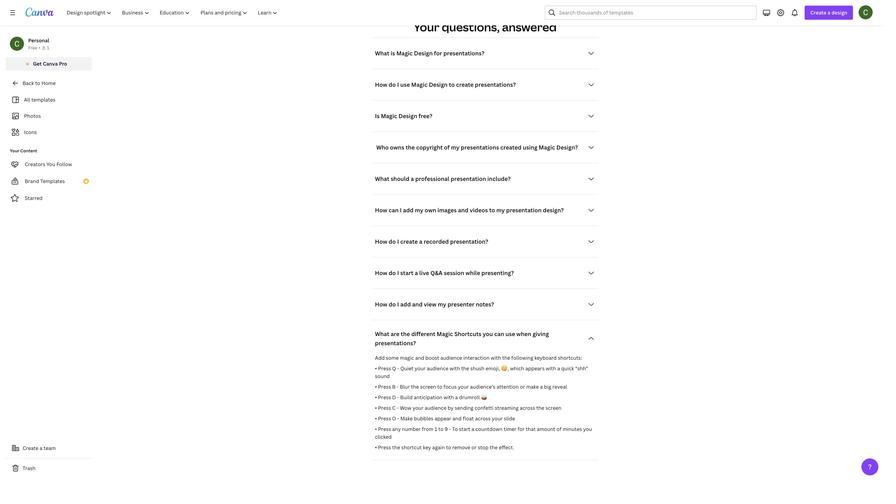 Task type: describe. For each thing, give the bounding box(es) containing it.
press for o
[[378, 416, 391, 423]]

can inside what are the different magic shortcuts you can use when giving presentations?
[[495, 331, 505, 339]]

clicked
[[375, 434, 392, 441]]

the up the 🤫,
[[503, 355, 511, 362]]

create a design
[[811, 9, 848, 16]]

canva
[[43, 60, 58, 67]]

streaming
[[495, 405, 519, 412]]

• press any number from 1 to 9 - to start a countdown timer for that amount of minutes you clicked
[[375, 426, 593, 441]]

is magic design free?
[[375, 112, 433, 120]]

who
[[377, 144, 389, 152]]

and up to
[[453, 416, 462, 423]]

notes?
[[476, 301, 495, 309]]

presentation inside what should a professional presentation include? dropdown button
[[451, 175, 487, 183]]

• press q - quiet your audience with the shush emoji, 🤫, which appears with a quick "shh" sound
[[375, 366, 589, 380]]

created
[[501, 144, 522, 152]]

reveal
[[553, 384, 568, 391]]

boost
[[426, 355, 440, 362]]

how do i add and view my presenter notes?
[[375, 301, 495, 309]]

- for build
[[398, 395, 399, 401]]

what for what should a professional presentation include?
[[375, 175, 390, 183]]

session
[[444, 270, 465, 277]]

team
[[44, 445, 56, 452]]

free?
[[419, 112, 433, 120]]

audience for by
[[425, 405, 447, 412]]

b
[[393, 384, 396, 391]]

• for • press b - blur the screen to focus your audience's attention or make a big reveal
[[375, 384, 377, 391]]

audience's
[[470, 384, 496, 391]]

confetti
[[475, 405, 494, 412]]

how do i create a recorded presentation?
[[375, 238, 489, 246]]

• for • press c - wow your audience by sending confetti streaming across the screen
[[375, 405, 377, 412]]

• press d - build anticipation with a drumroll 🥁
[[375, 395, 488, 401]]

create for create a team
[[23, 445, 38, 452]]

your up drumroll
[[458, 384, 469, 391]]

icons link
[[10, 126, 88, 139]]

press for d
[[378, 395, 391, 401]]

templates
[[31, 96, 55, 103]]

• press the shortcut key again to remove or stop the effect.
[[375, 445, 515, 452]]

do for use
[[389, 81, 396, 89]]

creators
[[25, 161, 45, 168]]

• for • press q - quiet your audience with the shush emoji, 🤫, which appears with a quick "shh" sound
[[375, 366, 377, 372]]

make
[[401, 416, 413, 423]]

presentation inside how can i add my own images and videos to my presentation design? dropdown button
[[507, 207, 542, 215]]

how do i start a live q&a session while presenting?
[[375, 270, 514, 277]]

how do i create a recorded presentation? button
[[373, 235, 599, 249]]

include?
[[488, 175, 511, 183]]

anticipation
[[414, 395, 443, 401]]

christina overa image
[[859, 5, 874, 19]]

1 horizontal spatial or
[[520, 384, 526, 391]]

start inside "• press any number from 1 to 9 - to start a countdown timer for that amount of minutes you clicked"
[[459, 426, 471, 433]]

use inside what are the different magic shortcuts you can use when giving presentations?
[[506, 331, 516, 339]]

design?
[[557, 144, 578, 152]]

for inside "• press any number from 1 to 9 - to start a countdown timer for that amount of minutes you clicked"
[[518, 426, 525, 433]]

how do i use magic design to create presentations?
[[375, 81, 516, 89]]

magic inside is magic design free? dropdown button
[[381, 112, 398, 120]]

are
[[391, 331, 400, 339]]

a inside "• press any number from 1 to 9 - to start a countdown timer for that amount of minutes you clicked"
[[472, 426, 475, 433]]

a left the live at left bottom
[[415, 270, 418, 277]]

a left recorded
[[420, 238, 423, 246]]

a inside • press q - quiet your audience with the shush emoji, 🤫, which appears with a quick "shh" sound
[[558, 366, 561, 372]]

of inside dropdown button
[[444, 144, 450, 152]]

focus
[[444, 384, 457, 391]]

c
[[393, 405, 396, 412]]

creators you follow link
[[6, 158, 92, 172]]

all templates link
[[10, 93, 88, 107]]

key
[[423, 445, 431, 452]]

do for add
[[389, 301, 396, 309]]

a right should
[[411, 175, 414, 183]]

with up "focus"
[[450, 366, 460, 372]]

- for wow
[[397, 405, 399, 412]]

design?
[[543, 207, 564, 215]]

• press o - make bubbles appear and float across your slide
[[375, 416, 516, 423]]

add for my
[[403, 207, 414, 215]]

magic inside who owns the copyright of my presentations created using magic design? dropdown button
[[539, 144, 556, 152]]

how can i add my own images and videos to my presentation design?
[[375, 207, 564, 215]]

bubbles
[[414, 416, 434, 423]]

by
[[448, 405, 454, 412]]

• for • press the shortcut key again to remove or stop the effect.
[[375, 445, 377, 452]]

all templates
[[24, 96, 55, 103]]

what are the different magic shortcuts you can use when giving presentations?
[[375, 331, 549, 348]]

your for your questions, answered
[[414, 20, 440, 35]]

my left presentations
[[451, 144, 460, 152]]

• press b - blur the screen to focus your audience's attention or make a big reveal
[[375, 384, 568, 391]]

my right videos
[[497, 207, 505, 215]]

presenting?
[[482, 270, 514, 277]]

design inside how do i use magic design to create presentations? dropdown button
[[429, 81, 448, 89]]

make
[[527, 384, 539, 391]]

q&a
[[431, 270, 443, 277]]

brand
[[25, 178, 39, 185]]

what is magic design for presentations?
[[375, 50, 485, 57]]

• for • press d - build anticipation with a drumroll 🥁
[[375, 395, 377, 401]]

a inside button
[[40, 445, 42, 452]]

• press c - wow your audience by sending confetti streaming across the screen
[[375, 405, 562, 412]]

stop
[[478, 445, 489, 452]]

add some magic and boost audience interaction with the following keyboard shortcuts:
[[375, 355, 583, 362]]

1 vertical spatial across
[[476, 416, 491, 423]]

i for how do i start a live q&a session while presenting?
[[398, 270, 399, 277]]

the inside • press q - quiet your audience with the shush emoji, 🤫, which appears with a quick "shh" sound
[[462, 366, 470, 372]]

a down "focus"
[[456, 395, 458, 401]]

design inside what is magic design for presentations? dropdown button
[[414, 50, 433, 57]]

your questions, answered
[[414, 20, 557, 35]]

float
[[463, 416, 474, 423]]

shortcut
[[402, 445, 422, 452]]

create inside dropdown button
[[457, 81, 474, 89]]

- for make
[[398, 416, 400, 423]]

you inside what are the different magic shortcuts you can use when giving presentations?
[[483, 331, 493, 339]]

i for how do i use magic design to create presentations?
[[398, 81, 399, 89]]

that
[[526, 426, 536, 433]]

create a team
[[23, 445, 56, 452]]

giving
[[533, 331, 549, 339]]

own
[[425, 207, 437, 215]]

professional
[[416, 175, 450, 183]]

a left the design
[[828, 9, 831, 16]]

get canva pro button
[[6, 57, 92, 71]]

• for • press any number from 1 to 9 - to start a countdown timer for that amount of minutes you clicked
[[375, 426, 377, 433]]

how do i use magic design to create presentations? button
[[373, 78, 599, 92]]

how for how do i use magic design to create presentations?
[[375, 81, 388, 89]]

using
[[523, 144, 538, 152]]

photos
[[24, 113, 41, 119]]

which
[[511, 366, 525, 372]]

wow
[[400, 405, 412, 412]]

live
[[420, 270, 430, 277]]

starred
[[25, 195, 43, 202]]

questions,
[[442, 20, 500, 35]]

do for create
[[389, 238, 396, 246]]

magic inside what is magic design for presentations? dropdown button
[[397, 50, 413, 57]]

create a team button
[[6, 442, 92, 456]]

remove
[[453, 445, 471, 452]]

to inside how do i use magic design to create presentations? dropdown button
[[449, 81, 455, 89]]



Task type: vqa. For each thing, say whether or not it's contained in the screenshot.
Presentation in Dropdown Button
yes



Task type: locate. For each thing, give the bounding box(es) containing it.
magic
[[400, 355, 414, 362]]

for left "that"
[[518, 426, 525, 433]]

create left the design
[[811, 9, 827, 16]]

add inside dropdown button
[[403, 207, 414, 215]]

magic up free?
[[412, 81, 428, 89]]

magic right is
[[397, 50, 413, 57]]

0 vertical spatial screen
[[421, 384, 437, 391]]

you right minutes
[[584, 426, 593, 433]]

0 vertical spatial presentations?
[[444, 50, 485, 57]]

0 vertical spatial 1
[[47, 45, 49, 51]]

press for the
[[378, 445, 391, 452]]

1 vertical spatial for
[[518, 426, 525, 433]]

a left team
[[40, 445, 42, 452]]

presentations? down are on the left bottom of page
[[375, 340, 416, 348]]

1
[[47, 45, 49, 51], [435, 426, 438, 433]]

your inside • press q - quiet your audience with the shush emoji, 🤫, which appears with a quick "shh" sound
[[415, 366, 426, 372]]

press up clicked on the bottom of page
[[378, 426, 391, 433]]

the
[[406, 144, 415, 152], [401, 331, 410, 339], [503, 355, 511, 362], [462, 366, 470, 372], [411, 384, 419, 391], [537, 405, 545, 412], [393, 445, 401, 452], [490, 445, 498, 452]]

"shh"
[[576, 366, 589, 372]]

screen down big
[[546, 405, 562, 412]]

how for how do i create a recorded presentation?
[[375, 238, 388, 246]]

you right shortcuts
[[483, 331, 493, 339]]

with down "focus"
[[444, 395, 454, 401]]

1 horizontal spatial create
[[457, 81, 474, 89]]

quiet
[[401, 366, 414, 372]]

add
[[403, 207, 414, 215], [401, 301, 411, 309]]

• inside "• press any number from 1 to 9 - to start a countdown timer for that amount of minutes you clicked"
[[375, 426, 377, 433]]

2 vertical spatial what
[[375, 331, 390, 339]]

0 vertical spatial for
[[434, 50, 443, 57]]

1 vertical spatial use
[[506, 331, 516, 339]]

the right the blur
[[411, 384, 419, 391]]

1 right from
[[435, 426, 438, 433]]

presentations? down questions,
[[444, 50, 485, 57]]

your up what is magic design for presentations?
[[414, 20, 440, 35]]

is magic design free? button
[[373, 109, 599, 123]]

1 vertical spatial or
[[472, 445, 477, 452]]

1 down personal
[[47, 45, 49, 51]]

audience for with
[[427, 366, 449, 372]]

1 horizontal spatial presentation
[[507, 207, 542, 215]]

press down clicked on the bottom of page
[[378, 445, 391, 452]]

some
[[386, 355, 399, 362]]

1 how from the top
[[375, 81, 388, 89]]

i for how do i create a recorded presentation?
[[398, 238, 399, 246]]

shortcuts
[[455, 331, 482, 339]]

0 vertical spatial or
[[520, 384, 526, 391]]

what inside what should a professional presentation include? dropdown button
[[375, 175, 390, 183]]

use up is magic design free?
[[401, 81, 410, 89]]

• down clicked on the bottom of page
[[375, 445, 377, 452]]

your left slide
[[492, 416, 503, 423]]

quick
[[562, 366, 575, 372]]

2 what from the top
[[375, 175, 390, 183]]

design right is
[[414, 50, 433, 57]]

how for how can i add my own images and videos to my presentation design?
[[375, 207, 388, 215]]

how for how do i start a live q&a session while presenting?
[[375, 270, 388, 277]]

owns
[[390, 144, 405, 152]]

build
[[401, 395, 413, 401]]

what left are on the left bottom of page
[[375, 331, 390, 339]]

creators you follow
[[25, 161, 72, 168]]

screen
[[421, 384, 437, 391], [546, 405, 562, 412]]

presentation left design?
[[507, 207, 542, 215]]

of right amount
[[557, 426, 562, 433]]

None search field
[[546, 6, 758, 20]]

press for q
[[378, 366, 391, 372]]

presentation
[[451, 175, 487, 183], [507, 207, 542, 215]]

2 vertical spatial presentations?
[[375, 340, 416, 348]]

what inside what are the different magic shortcuts you can use when giving presentations?
[[375, 331, 390, 339]]

create for create a design
[[811, 9, 827, 16]]

recorded
[[424, 238, 449, 246]]

presentations
[[461, 144, 500, 152]]

the right stop
[[490, 445, 498, 452]]

0 horizontal spatial for
[[434, 50, 443, 57]]

back to home
[[23, 80, 56, 87]]

1 horizontal spatial use
[[506, 331, 516, 339]]

your content
[[10, 148, 37, 154]]

• down sound
[[375, 384, 377, 391]]

can down should
[[389, 207, 399, 215]]

i for how do i add and view my presenter notes?
[[398, 301, 399, 309]]

magic inside how do i use magic design to create presentations? dropdown button
[[412, 81, 428, 89]]

- right d
[[398, 395, 399, 401]]

your right quiet
[[415, 366, 426, 372]]

create
[[811, 9, 827, 16], [23, 445, 38, 452]]

videos
[[470, 207, 488, 215]]

a left quick
[[558, 366, 561, 372]]

timer
[[504, 426, 517, 433]]

with
[[491, 355, 502, 362], [450, 366, 460, 372], [546, 366, 557, 372], [444, 395, 454, 401]]

• right free
[[39, 45, 40, 51]]

0 vertical spatial presentation
[[451, 175, 487, 183]]

press left o
[[378, 416, 391, 423]]

and left boost
[[416, 355, 425, 362]]

• inside • press q - quiet your audience with the shush emoji, 🤫, which appears with a quick "shh" sound
[[375, 366, 377, 372]]

0 horizontal spatial can
[[389, 207, 399, 215]]

my
[[451, 144, 460, 152], [415, 207, 424, 215], [497, 207, 505, 215], [438, 301, 447, 309]]

0 vertical spatial audience
[[441, 355, 463, 362]]

can
[[389, 207, 399, 215], [495, 331, 505, 339]]

copyright
[[417, 144, 443, 152]]

what left is
[[375, 50, 390, 57]]

what should a professional presentation include? button
[[373, 172, 599, 186]]

interaction
[[464, 355, 490, 362]]

add left 'own'
[[403, 207, 414, 215]]

get
[[33, 60, 42, 67]]

to inside how can i add my own images and videos to my presentation design? dropdown button
[[490, 207, 496, 215]]

1 horizontal spatial for
[[518, 426, 525, 433]]

what for what are the different magic shortcuts you can use when giving presentations?
[[375, 331, 390, 339]]

what left should
[[375, 175, 390, 183]]

and inside dropdown button
[[458, 207, 469, 215]]

to inside "• press any number from 1 to 9 - to start a countdown timer for that amount of minutes you clicked"
[[439, 426, 444, 433]]

the left shortcut
[[393, 445, 401, 452]]

for
[[434, 50, 443, 57], [518, 426, 525, 433]]

0 horizontal spatial create
[[401, 238, 418, 246]]

2 press from the top
[[378, 384, 391, 391]]

- inside • press q - quiet your audience with the shush emoji, 🤫, which appears with a quick "shh" sound
[[398, 366, 400, 372]]

o
[[393, 416, 396, 423]]

add left view
[[401, 301, 411, 309]]

1 vertical spatial start
[[459, 426, 471, 433]]

your up bubbles
[[413, 405, 424, 412]]

different
[[412, 331, 436, 339]]

brand templates link
[[6, 175, 92, 189]]

is
[[391, 50, 395, 57]]

start right to
[[459, 426, 471, 433]]

a down float on the bottom of page
[[472, 426, 475, 433]]

0 horizontal spatial 1
[[47, 45, 49, 51]]

1 horizontal spatial create
[[811, 9, 827, 16]]

0 vertical spatial start
[[401, 270, 414, 277]]

0 vertical spatial add
[[403, 207, 414, 215]]

4 press from the top
[[378, 405, 391, 412]]

0 horizontal spatial of
[[444, 144, 450, 152]]

any
[[393, 426, 401, 433]]

back
[[23, 80, 34, 87]]

what inside what is magic design for presentations? dropdown button
[[375, 50, 390, 57]]

do for start
[[389, 270, 396, 277]]

Search search field
[[560, 6, 753, 19]]

1 vertical spatial design
[[429, 81, 448, 89]]

how
[[375, 81, 388, 89], [375, 207, 388, 215], [375, 238, 388, 246], [375, 270, 388, 277], [375, 301, 388, 309]]

or left stop
[[472, 445, 477, 452]]

home
[[41, 80, 56, 87]]

how for how do i add and view my presenter notes?
[[375, 301, 388, 309]]

2 do from the top
[[389, 238, 396, 246]]

how can i add my own images and videos to my presentation design? button
[[373, 204, 599, 218]]

0 vertical spatial create
[[811, 9, 827, 16]]

1 vertical spatial create
[[401, 238, 418, 246]]

who owns the copyright of my presentations created using magic design? button
[[373, 141, 599, 155]]

audience inside • press q - quiet your audience with the shush emoji, 🤫, which appears with a quick "shh" sound
[[427, 366, 449, 372]]

across down confetti
[[476, 416, 491, 423]]

and left videos
[[458, 207, 469, 215]]

• up sound
[[375, 366, 377, 372]]

across right streaming
[[520, 405, 536, 412]]

what for what is magic design for presentations?
[[375, 50, 390, 57]]

a left big
[[541, 384, 543, 391]]

7 press from the top
[[378, 445, 391, 452]]

1 vertical spatial 1
[[435, 426, 438, 433]]

the up amount
[[537, 405, 545, 412]]

drumroll
[[460, 395, 480, 401]]

1 vertical spatial screen
[[546, 405, 562, 412]]

presentations? up is magic design free? dropdown button
[[475, 81, 516, 89]]

1 horizontal spatial start
[[459, 426, 471, 433]]

0 horizontal spatial you
[[483, 331, 493, 339]]

create left team
[[23, 445, 38, 452]]

attention
[[497, 384, 519, 391]]

0 horizontal spatial use
[[401, 81, 410, 89]]

magic right the is
[[381, 112, 398, 120]]

3 do from the top
[[389, 270, 396, 277]]

0 vertical spatial use
[[401, 81, 410, 89]]

of right copyright
[[444, 144, 450, 152]]

0 horizontal spatial start
[[401, 270, 414, 277]]

appears
[[526, 366, 545, 372]]

1 vertical spatial you
[[584, 426, 593, 433]]

audience down • press d - build anticipation with a drumroll 🥁 at the bottom
[[425, 405, 447, 412]]

1 horizontal spatial screen
[[546, 405, 562, 412]]

0 horizontal spatial across
[[476, 416, 491, 423]]

design
[[414, 50, 433, 57], [429, 81, 448, 89], [399, 112, 418, 120]]

1 horizontal spatial of
[[557, 426, 562, 433]]

my left 'own'
[[415, 207, 424, 215]]

magic right different
[[437, 331, 453, 339]]

3 what from the top
[[375, 331, 390, 339]]

1 vertical spatial create
[[23, 445, 38, 452]]

presentation left include?
[[451, 175, 487, 183]]

appear
[[435, 416, 452, 423]]

shush
[[471, 366, 485, 372]]

0 horizontal spatial presentation
[[451, 175, 487, 183]]

1 vertical spatial presentations?
[[475, 81, 516, 89]]

1 vertical spatial what
[[375, 175, 390, 183]]

0 vertical spatial you
[[483, 331, 493, 339]]

with down keyboard
[[546, 366, 557, 372]]

brand templates
[[25, 178, 65, 185]]

for inside dropdown button
[[434, 50, 443, 57]]

1 vertical spatial can
[[495, 331, 505, 339]]

is
[[375, 112, 380, 120]]

1 vertical spatial your
[[10, 148, 19, 154]]

1 vertical spatial presentation
[[507, 207, 542, 215]]

top level navigation element
[[62, 6, 284, 20]]

keyboard
[[535, 355, 557, 362]]

you inside "• press any number from 1 to 9 - to start a countdown timer for that amount of minutes you clicked"
[[584, 426, 593, 433]]

you
[[483, 331, 493, 339], [584, 426, 593, 433]]

templates
[[40, 178, 65, 185]]

with up emoji,
[[491, 355, 502, 362]]

create inside dropdown button
[[401, 238, 418, 246]]

• up clicked on the bottom of page
[[375, 426, 377, 433]]

1 vertical spatial audience
[[427, 366, 449, 372]]

magic
[[397, 50, 413, 57], [412, 81, 428, 89], [381, 112, 398, 120], [539, 144, 556, 152], [437, 331, 453, 339]]

or left make
[[520, 384, 526, 391]]

d
[[393, 395, 396, 401]]

1 horizontal spatial you
[[584, 426, 593, 433]]

can left when
[[495, 331, 505, 339]]

the right owns
[[406, 144, 415, 152]]

and left view
[[413, 301, 423, 309]]

1 horizontal spatial your
[[414, 20, 440, 35]]

use left when
[[506, 331, 516, 339]]

magic inside what are the different magic shortcuts you can use when giving presentations?
[[437, 331, 453, 339]]

2 how from the top
[[375, 207, 388, 215]]

3 press from the top
[[378, 395, 391, 401]]

countdown
[[476, 426, 503, 433]]

0 horizontal spatial your
[[10, 148, 19, 154]]

- inside "• press any number from 1 to 9 - to start a countdown timer for that amount of minutes you clicked"
[[450, 426, 451, 433]]

design inside is magic design free? dropdown button
[[399, 112, 418, 120]]

my right view
[[438, 301, 447, 309]]

0 vertical spatial design
[[414, 50, 433, 57]]

effect.
[[499, 445, 515, 452]]

add inside dropdown button
[[401, 301, 411, 309]]

1 inside "• press any number from 1 to 9 - to start a countdown timer for that amount of minutes you clicked"
[[435, 426, 438, 433]]

3 how from the top
[[375, 238, 388, 246]]

to inside back to home link
[[35, 80, 40, 87]]

the inside dropdown button
[[406, 144, 415, 152]]

shortcuts:
[[558, 355, 583, 362]]

personal
[[28, 37, 49, 44]]

how do i start a live q&a session while presenting? button
[[373, 266, 599, 281]]

your left the content
[[10, 148, 19, 154]]

for up how do i use magic design to create presentations?
[[434, 50, 443, 57]]

screen up the "anticipation"
[[421, 384, 437, 391]]

4 do from the top
[[389, 301, 396, 309]]

photos link
[[10, 110, 88, 123]]

press left b
[[378, 384, 391, 391]]

what is magic design for presentations? button
[[373, 46, 599, 61]]

- right b
[[397, 384, 399, 391]]

• for • press o - make bubbles appear and float across your slide
[[375, 416, 377, 423]]

0 vertical spatial can
[[389, 207, 399, 215]]

audience down boost
[[427, 366, 449, 372]]

-
[[398, 366, 400, 372], [397, 384, 399, 391], [398, 395, 399, 401], [397, 405, 399, 412], [398, 416, 400, 423], [450, 426, 451, 433]]

2 vertical spatial audience
[[425, 405, 447, 412]]

add
[[375, 355, 385, 362]]

create inside button
[[23, 445, 38, 452]]

press for b
[[378, 384, 391, 391]]

press for any
[[378, 426, 391, 433]]

start inside dropdown button
[[401, 270, 414, 277]]

magic right using
[[539, 144, 556, 152]]

• left o
[[375, 416, 377, 423]]

all
[[24, 96, 30, 103]]

start left the live at left bottom
[[401, 270, 414, 277]]

1 horizontal spatial can
[[495, 331, 505, 339]]

4 how from the top
[[375, 270, 388, 277]]

audience right boost
[[441, 355, 463, 362]]

0 horizontal spatial screen
[[421, 384, 437, 391]]

•
[[39, 45, 40, 51], [375, 366, 377, 372], [375, 384, 377, 391], [375, 395, 377, 401], [375, 405, 377, 412], [375, 416, 377, 423], [375, 426, 377, 433], [375, 445, 377, 452]]

presentations?
[[444, 50, 485, 57], [475, 81, 516, 89], [375, 340, 416, 348]]

0 vertical spatial of
[[444, 144, 450, 152]]

0 horizontal spatial create
[[23, 445, 38, 452]]

how do i add and view my presenter notes? button
[[373, 298, 599, 312]]

0 horizontal spatial or
[[472, 445, 477, 452]]

2 vertical spatial design
[[399, 112, 418, 120]]

your for your content
[[10, 148, 19, 154]]

0 vertical spatial across
[[520, 405, 536, 412]]

1 vertical spatial of
[[557, 426, 562, 433]]

i
[[398, 81, 399, 89], [400, 207, 402, 215], [398, 238, 399, 246], [398, 270, 399, 277], [398, 301, 399, 309]]

starred link
[[6, 191, 92, 206]]

- right 'q'
[[398, 366, 400, 372]]

• left d
[[375, 395, 377, 401]]

use inside how do i use magic design to create presentations? dropdown button
[[401, 81, 410, 89]]

1 horizontal spatial 1
[[435, 426, 438, 433]]

- right c
[[397, 405, 399, 412]]

pro
[[59, 60, 67, 67]]

the left shush
[[462, 366, 470, 372]]

from
[[422, 426, 434, 433]]

presentations? inside what are the different magic shortcuts you can use when giving presentations?
[[375, 340, 416, 348]]

5 press from the top
[[378, 416, 391, 423]]

- right o
[[398, 416, 400, 423]]

design left free?
[[399, 112, 418, 120]]

press up sound
[[378, 366, 391, 372]]

the inside what are the different magic shortcuts you can use when giving presentations?
[[401, 331, 410, 339]]

create inside dropdown button
[[811, 9, 827, 16]]

following
[[512, 355, 534, 362]]

- for blur
[[397, 384, 399, 391]]

minutes
[[563, 426, 583, 433]]

1 press from the top
[[378, 366, 391, 372]]

1 horizontal spatial across
[[520, 405, 536, 412]]

of inside "• press any number from 1 to 9 - to start a countdown timer for that amount of minutes you clicked"
[[557, 426, 562, 433]]

0 vertical spatial what
[[375, 50, 390, 57]]

• left c
[[375, 405, 377, 412]]

press inside • press q - quiet your audience with the shush emoji, 🤫, which appears with a quick "shh" sound
[[378, 366, 391, 372]]

create a design button
[[806, 6, 854, 20]]

add for and
[[401, 301, 411, 309]]

press inside "• press any number from 1 to 9 - to start a countdown timer for that amount of minutes you clicked"
[[378, 426, 391, 433]]

1 vertical spatial add
[[401, 301, 411, 309]]

design down what is magic design for presentations?
[[429, 81, 448, 89]]

1 do from the top
[[389, 81, 396, 89]]

presenter
[[448, 301, 475, 309]]

6 press from the top
[[378, 426, 391, 433]]

1 what from the top
[[375, 50, 390, 57]]

i for how can i add my own images and videos to my presentation design?
[[400, 207, 402, 215]]

0 vertical spatial your
[[414, 20, 440, 35]]

0 vertical spatial create
[[457, 81, 474, 89]]

press left c
[[378, 405, 391, 412]]

- right the 9
[[450, 426, 451, 433]]

- for quiet
[[398, 366, 400, 372]]

press for c
[[378, 405, 391, 412]]

the right are on the left bottom of page
[[401, 331, 410, 339]]

trash link
[[6, 462, 92, 476]]

and inside dropdown button
[[413, 301, 423, 309]]

press left d
[[378, 395, 391, 401]]

sending
[[455, 405, 474, 412]]

presentation?
[[451, 238, 489, 246]]

5 how from the top
[[375, 301, 388, 309]]



